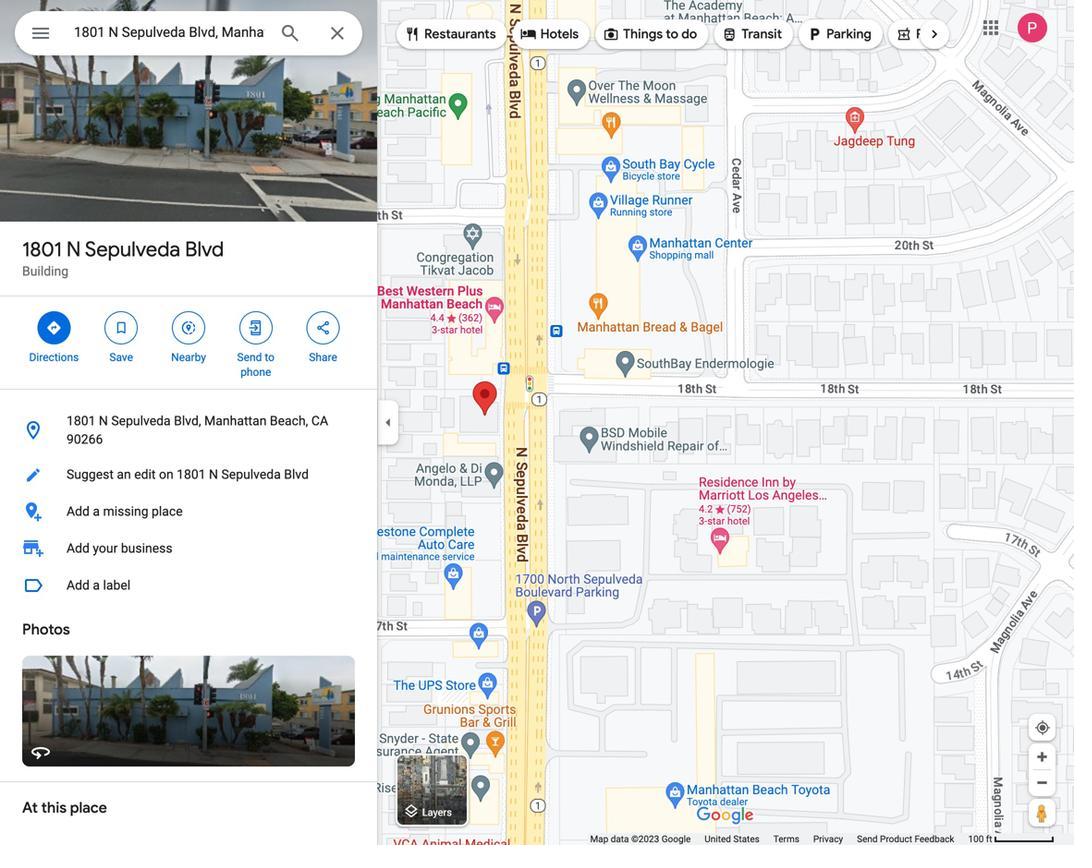 Task type: describe. For each thing, give the bounding box(es) containing it.
 search field
[[15, 11, 362, 59]]

actions for 1801 n sepulveda blvd region
[[0, 297, 377, 389]]

an
[[117, 467, 131, 483]]


[[46, 318, 62, 338]]

nearby
[[171, 351, 206, 364]]

restaurants
[[424, 26, 496, 43]]

footer inside google maps element
[[590, 834, 968, 846]]

1801 for blvd
[[22, 237, 62, 263]]

1801 for blvd,
[[67, 414, 96, 429]]

feedback
[[915, 834, 954, 845]]

this
[[41, 799, 67, 818]]

add a missing place
[[67, 504, 183, 519]]

place inside button
[[152, 504, 183, 519]]

add for add a label
[[67, 578, 90, 593]]

united states
[[705, 834, 760, 845]]


[[113, 318, 130, 338]]

your
[[93, 541, 118, 556]]


[[603, 24, 619, 44]]


[[30, 20, 52, 47]]

add a label button
[[0, 568, 377, 605]]

1801 N Sepulveda Blvd, Manhattan Beach, CA 90266 field
[[15, 11, 362, 55]]

90266
[[67, 432, 103, 447]]

a for missing
[[93, 504, 100, 519]]

zoom in image
[[1035, 751, 1049, 764]]

send product feedback
[[857, 834, 954, 845]]

ca
[[311, 414, 328, 429]]

map data ©2023 google
[[590, 834, 691, 845]]

blvd,
[[174, 414, 201, 429]]

next page image
[[926, 26, 943, 43]]

100 ft button
[[968, 834, 1055, 845]]

 parking
[[806, 24, 872, 44]]

blvd inside button
[[284, 467, 309, 483]]

none field inside 1801 n sepulveda blvd, manhattan beach, ca 90266 field
[[74, 21, 264, 43]]

do
[[681, 26, 697, 43]]

2 horizontal spatial n
[[209, 467, 218, 483]]

missing
[[103, 504, 148, 519]]

0 horizontal spatial place
[[70, 799, 107, 818]]

suggest
[[67, 467, 114, 483]]

 pharmacies
[[896, 24, 986, 44]]

layers
[[422, 807, 452, 819]]

 transit
[[721, 24, 782, 44]]


[[721, 24, 738, 44]]

1801 n sepulveda blvd, manhattan beach, ca 90266
[[67, 414, 328, 447]]

show street view coverage image
[[1029, 800, 1056, 827]]

add a label
[[67, 578, 130, 593]]

send to phone
[[237, 351, 275, 379]]

transit
[[742, 26, 782, 43]]


[[404, 24, 421, 44]]


[[896, 24, 912, 44]]

2 vertical spatial sepulveda
[[221, 467, 281, 483]]

to inside  things to do
[[666, 26, 678, 43]]

edit
[[134, 467, 156, 483]]

suggest an edit on 1801 n sepulveda blvd
[[67, 467, 309, 483]]

united states button
[[705, 834, 760, 846]]

a for label
[[93, 578, 100, 593]]

on
[[159, 467, 173, 483]]

n for blvd
[[66, 237, 81, 263]]

share
[[309, 351, 337, 364]]

suggest an edit on 1801 n sepulveda blvd button
[[0, 457, 377, 494]]

n for blvd,
[[99, 414, 108, 429]]

add a missing place button
[[0, 494, 377, 531]]


[[180, 318, 197, 338]]

save
[[109, 351, 133, 364]]

hotels
[[540, 26, 579, 43]]


[[315, 318, 331, 338]]

map
[[590, 834, 608, 845]]

directions
[[29, 351, 79, 364]]


[[520, 24, 537, 44]]



Task type: vqa. For each thing, say whether or not it's contained in the screenshot.
the rightmost 103
no



Task type: locate. For each thing, give the bounding box(es) containing it.
send
[[237, 351, 262, 364], [857, 834, 878, 845]]

add your business
[[67, 541, 172, 556]]

available search options for this area region
[[383, 12, 1074, 56]]

2 vertical spatial add
[[67, 578, 90, 593]]

pharmacies
[[916, 26, 986, 43]]

ft
[[986, 834, 992, 845]]

1 vertical spatial to
[[265, 351, 275, 364]]

footer containing map data ©2023 google
[[590, 834, 968, 846]]

data
[[611, 834, 629, 845]]

at this place
[[22, 799, 107, 818]]

google account: payton hansen  
(payton.hansen@adept.ai) image
[[1018, 13, 1047, 43]]

 hotels
[[520, 24, 579, 44]]

manhattan
[[204, 414, 267, 429]]

n up building on the left top of the page
[[66, 237, 81, 263]]

google maps element
[[0, 0, 1074, 846]]

send up phone
[[237, 351, 262, 364]]

a left missing
[[93, 504, 100, 519]]

add
[[67, 504, 90, 519], [67, 541, 90, 556], [67, 578, 90, 593]]

a left the label
[[93, 578, 100, 593]]

0 horizontal spatial send
[[237, 351, 262, 364]]

google
[[662, 834, 691, 845]]

 button
[[15, 11, 67, 59]]

product
[[880, 834, 912, 845]]

blvd
[[185, 237, 224, 263], [284, 467, 309, 483]]

terms button
[[773, 834, 799, 846]]

0 horizontal spatial blvd
[[185, 237, 224, 263]]

show your location image
[[1034, 720, 1051, 737]]

0 vertical spatial to
[[666, 26, 678, 43]]

1 vertical spatial send
[[857, 834, 878, 845]]

add for add a missing place
[[67, 504, 90, 519]]

n
[[66, 237, 81, 263], [99, 414, 108, 429], [209, 467, 218, 483]]

2 horizontal spatial 1801
[[177, 467, 206, 483]]

1801 n sepulveda blvd building
[[22, 237, 224, 279]]

1 horizontal spatial blvd
[[284, 467, 309, 483]]

0 horizontal spatial n
[[66, 237, 81, 263]]

sepulveda up ""
[[85, 237, 180, 263]]

1 vertical spatial place
[[70, 799, 107, 818]]

1 vertical spatial add
[[67, 541, 90, 556]]

0 vertical spatial sepulveda
[[85, 237, 180, 263]]

1 vertical spatial a
[[93, 578, 100, 593]]

sepulveda down manhattan
[[221, 467, 281, 483]]

1 vertical spatial n
[[99, 414, 108, 429]]

0 vertical spatial a
[[93, 504, 100, 519]]

sepulveda for blvd
[[85, 237, 180, 263]]

footer
[[590, 834, 968, 846]]

n up add a missing place button
[[209, 467, 218, 483]]

1 a from the top
[[93, 504, 100, 519]]

2 a from the top
[[93, 578, 100, 593]]

things
[[623, 26, 663, 43]]

zoom out image
[[1035, 776, 1049, 790]]

place right this at the left bottom of page
[[70, 799, 107, 818]]

1 horizontal spatial send
[[857, 834, 878, 845]]

send product feedback button
[[857, 834, 954, 846]]

sepulveda left blvd,
[[111, 414, 171, 429]]

add left the label
[[67, 578, 90, 593]]

1801 right on
[[177, 467, 206, 483]]

1 horizontal spatial to
[[666, 26, 678, 43]]

phone
[[241, 366, 271, 379]]

sepulveda for blvd,
[[111, 414, 171, 429]]

sepulveda inside 1801 n sepulveda blvd, manhattan beach, ca 90266
[[111, 414, 171, 429]]

send inside the 'send product feedback' button
[[857, 834, 878, 845]]

place down on
[[152, 504, 183, 519]]

n inside 1801 n sepulveda blvd building
[[66, 237, 81, 263]]

1801 up 90266
[[67, 414, 96, 429]]

to inside send to phone
[[265, 351, 275, 364]]

0 horizontal spatial to
[[265, 351, 275, 364]]

1 add from the top
[[67, 504, 90, 519]]

3 add from the top
[[67, 578, 90, 593]]

0 vertical spatial add
[[67, 504, 90, 519]]

to left do
[[666, 26, 678, 43]]

1 vertical spatial blvd
[[284, 467, 309, 483]]

collapse side panel image
[[378, 413, 398, 433]]

1801 up building on the left top of the page
[[22, 237, 62, 263]]

1801 inside 1801 n sepulveda blvd, manhattan beach, ca 90266
[[67, 414, 96, 429]]

2 vertical spatial n
[[209, 467, 218, 483]]

1801 n sepulveda blvd, manhattan beach, ca 90266 button
[[0, 405, 377, 457]]

0 vertical spatial 1801
[[22, 237, 62, 263]]

0 horizontal spatial 1801
[[22, 237, 62, 263]]

send for send to phone
[[237, 351, 262, 364]]

None field
[[74, 21, 264, 43]]

states
[[733, 834, 760, 845]]

place
[[152, 504, 183, 519], [70, 799, 107, 818]]

blvd up 
[[185, 237, 224, 263]]

 restaurants
[[404, 24, 496, 44]]

blvd down beach,
[[284, 467, 309, 483]]

2 add from the top
[[67, 541, 90, 556]]

privacy
[[813, 834, 843, 845]]

sepulveda
[[85, 237, 180, 263], [111, 414, 171, 429], [221, 467, 281, 483]]

to up phone
[[265, 351, 275, 364]]

2 vertical spatial 1801
[[177, 467, 206, 483]]

united
[[705, 834, 731, 845]]

to
[[666, 26, 678, 43], [265, 351, 275, 364]]

1 vertical spatial sepulveda
[[111, 414, 171, 429]]

sepulveda inside 1801 n sepulveda blvd building
[[85, 237, 180, 263]]

add for add your business
[[67, 541, 90, 556]]


[[248, 318, 264, 338]]

100 ft
[[968, 834, 992, 845]]

send inside send to phone
[[237, 351, 262, 364]]

1801 inside 1801 n sepulveda blvd building
[[22, 237, 62, 263]]

a
[[93, 504, 100, 519], [93, 578, 100, 593]]

at
[[22, 799, 38, 818]]

building
[[22, 264, 68, 279]]

1 horizontal spatial 1801
[[67, 414, 96, 429]]

0 vertical spatial send
[[237, 351, 262, 364]]

beach,
[[270, 414, 308, 429]]

1801 n sepulveda blvd main content
[[0, 0, 377, 846]]

privacy button
[[813, 834, 843, 846]]

n inside 1801 n sepulveda blvd, manhattan beach, ca 90266
[[99, 414, 108, 429]]

add left your
[[67, 541, 90, 556]]

add down suggest
[[67, 504, 90, 519]]

send for send product feedback
[[857, 834, 878, 845]]

label
[[103, 578, 130, 593]]

1801
[[22, 237, 62, 263], [67, 414, 96, 429], [177, 467, 206, 483]]

 things to do
[[603, 24, 697, 44]]

photos
[[22, 621, 70, 640]]

0 vertical spatial place
[[152, 504, 183, 519]]


[[806, 24, 823, 44]]

1 horizontal spatial place
[[152, 504, 183, 519]]

0 vertical spatial blvd
[[185, 237, 224, 263]]

send left product
[[857, 834, 878, 845]]

n up 90266
[[99, 414, 108, 429]]

1 vertical spatial 1801
[[67, 414, 96, 429]]

parking
[[826, 26, 872, 43]]

100
[[968, 834, 984, 845]]

terms
[[773, 834, 799, 845]]

1 horizontal spatial n
[[99, 414, 108, 429]]

blvd inside 1801 n sepulveda blvd building
[[185, 237, 224, 263]]

add your business link
[[0, 531, 377, 568]]

0 vertical spatial n
[[66, 237, 81, 263]]

business
[[121, 541, 172, 556]]

©2023
[[631, 834, 659, 845]]



